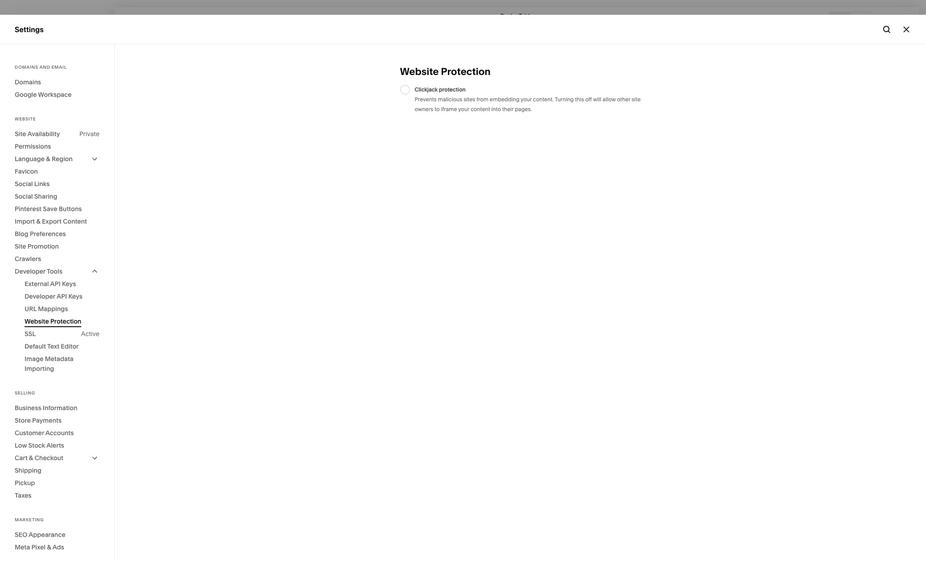 Task type: vqa. For each thing, say whether or not it's contained in the screenshot.
Threaded Comments Allow commenters to respond to other comments.
no



Task type: locate. For each thing, give the bounding box(es) containing it.
api down tools
[[50, 280, 61, 288]]

allow
[[603, 96, 616, 103]]

marketing link
[[15, 87, 99, 98]]

2 domains from the top
[[15, 78, 41, 86]]

1 vertical spatial website protection
[[25, 318, 81, 326]]

api
[[50, 280, 61, 288], [57, 293, 67, 301]]

protection down url mappings link
[[50, 318, 81, 326]]

pages.
[[515, 106, 532, 113]]

url mappings link
[[25, 303, 100, 315]]

website up 'domains and email'
[[15, 55, 43, 64]]

import
[[15, 218, 35, 226]]

editor
[[61, 343, 79, 351]]

and
[[40, 65, 50, 70]]

keys up developer api keys link
[[62, 280, 76, 288]]

social up pinterest
[[15, 193, 33, 201]]

website up clickjack
[[400, 66, 439, 78]]

1 vertical spatial api
[[57, 293, 67, 301]]

seo appearance link
[[15, 529, 100, 541]]

1 horizontal spatial website protection
[[400, 66, 491, 78]]

clickjack
[[415, 86, 438, 93]]

will
[[593, 96, 602, 103]]

selling up business
[[15, 391, 35, 396]]

1 vertical spatial social
[[15, 193, 33, 201]]

mappings
[[38, 305, 68, 313]]

your down the sites
[[459, 106, 470, 113]]

1 vertical spatial developer
[[25, 293, 55, 301]]

buttons
[[59, 205, 82, 213]]

blog preferences link
[[15, 228, 100, 240]]

library
[[36, 445, 60, 454]]

& right the cart
[[29, 454, 33, 462]]

0 horizontal spatial your
[[459, 106, 470, 113]]

site
[[15, 130, 26, 138], [15, 243, 26, 251]]

0 vertical spatial selling
[[15, 71, 38, 80]]

domains inside domains google workspace
[[15, 78, 41, 86]]

1 domains from the top
[[15, 65, 38, 70]]

0 vertical spatial marketing
[[15, 88, 49, 96]]

1 vertical spatial selling
[[15, 391, 35, 396]]

1 vertical spatial marketing
[[15, 518, 44, 523]]

prevents
[[415, 96, 437, 103]]

pinterest save buttons link
[[15, 203, 100, 215]]

0 horizontal spatial protection
[[50, 318, 81, 326]]

domains link
[[15, 76, 100, 88]]

shipping link
[[15, 465, 100, 477]]

default text editor link
[[25, 340, 100, 353]]

0 horizontal spatial website protection
[[25, 318, 81, 326]]

settings up 'domains and email'
[[15, 25, 44, 34]]

1 vertical spatial site
[[15, 243, 26, 251]]

social
[[15, 180, 33, 188], [15, 193, 33, 201]]

marketing
[[15, 88, 49, 96], [15, 518, 44, 523]]

site availability
[[15, 130, 60, 138]]

settings down asset
[[15, 461, 43, 470]]

1 settings from the top
[[15, 25, 44, 34]]

domains up google at the top of the page
[[15, 78, 41, 86]]

1 horizontal spatial protection
[[441, 66, 491, 78]]

analytics
[[15, 120, 46, 129]]

owners
[[415, 106, 434, 113]]

1 vertical spatial domains
[[15, 78, 41, 86]]

site down blog
[[15, 243, 26, 251]]

website protection up protection
[[400, 66, 491, 78]]

developer
[[15, 268, 46, 276], [25, 293, 55, 301]]

domains for and
[[15, 65, 38, 70]]

selling
[[15, 71, 38, 80], [15, 391, 35, 396]]

1 vertical spatial protection
[[50, 318, 81, 326]]

selling down 'domains and email'
[[15, 71, 38, 80]]

keys up url mappings link
[[68, 293, 82, 301]]

links
[[34, 180, 50, 188]]

2 site from the top
[[15, 243, 26, 251]]

appearance
[[29, 531, 65, 539]]

taxes link
[[15, 490, 100, 502]]

1 selling from the top
[[15, 71, 38, 80]]

table
[[519, 12, 533, 19]]

settings
[[15, 25, 44, 34], [15, 461, 43, 470]]

turning
[[555, 96, 574, 103]]

favicon social links social sharing pinterest save buttons import & export content blog preferences site promotion crawlers
[[15, 168, 87, 263]]

payments
[[32, 417, 62, 425]]

1 vertical spatial your
[[459, 106, 470, 113]]

developer inside dropdown button
[[15, 268, 46, 276]]

site down analytics
[[15, 130, 26, 138]]

social down favicon
[[15, 180, 33, 188]]

store payments link
[[15, 415, 100, 427]]

other
[[617, 96, 631, 103]]

developer down "crawlers"
[[15, 268, 46, 276]]

domains
[[15, 65, 38, 70], [15, 78, 41, 86]]

permissions
[[15, 143, 51, 151]]

developer down external
[[25, 293, 55, 301]]

developer inside "external api keys developer api keys url mappings"
[[25, 293, 55, 301]]

website protection
[[400, 66, 491, 78], [25, 318, 81, 326]]

low stock alerts link
[[15, 440, 100, 452]]

developer api keys link
[[25, 290, 100, 303]]

0 vertical spatial site
[[15, 130, 26, 138]]

0 vertical spatial protection
[[441, 66, 491, 78]]

0 vertical spatial social
[[15, 180, 33, 188]]

language & region
[[15, 155, 73, 163]]

pixel
[[31, 544, 46, 552]]

your up pages.
[[521, 96, 532, 103]]

content.
[[533, 96, 554, 103]]

protection up protection
[[441, 66, 491, 78]]

api up url mappings link
[[57, 293, 67, 301]]

keys
[[62, 280, 76, 288], [68, 293, 82, 301]]

site inside favicon social links social sharing pinterest save buttons import & export content blog preferences site promotion crawlers
[[15, 243, 26, 251]]

language
[[15, 155, 45, 163]]

& left region
[[46, 155, 50, 163]]

website
[[15, 55, 43, 64], [400, 66, 439, 78], [15, 117, 36, 122], [25, 318, 49, 326]]

language & region link
[[15, 153, 100, 165]]

developer tools
[[15, 268, 62, 276]]

1 vertical spatial settings
[[15, 461, 43, 470]]

to
[[435, 106, 440, 113]]

website down url
[[25, 318, 49, 326]]

into
[[492, 106, 501, 113]]

1 horizontal spatial your
[[521, 96, 532, 103]]

customer
[[15, 429, 44, 437]]

cart & checkout link
[[15, 452, 100, 465]]

0 vertical spatial domains
[[15, 65, 38, 70]]

& left ads
[[47, 544, 51, 552]]

simonjacob477@gmail.com button
[[13, 505, 105, 522]]

store
[[15, 417, 31, 425]]

scheduling
[[38, 136, 76, 145]]

& inside the seo appearance meta pixel & ads
[[47, 544, 51, 552]]

ssl
[[25, 330, 36, 338]]

website up site availability
[[15, 117, 36, 122]]

malicious
[[438, 96, 463, 103]]

promotion
[[28, 243, 59, 251]]

0 vertical spatial developer
[[15, 268, 46, 276]]

off
[[586, 96, 592, 103]]

& left export at the top left of the page
[[36, 218, 40, 226]]

0 vertical spatial keys
[[62, 280, 76, 288]]

tools
[[47, 268, 62, 276]]

2 marketing from the top
[[15, 518, 44, 523]]

favicon
[[15, 168, 38, 176]]

availability
[[27, 130, 60, 138]]

help link
[[15, 477, 31, 487]]

website protection down mappings
[[25, 318, 81, 326]]

2 social from the top
[[15, 193, 33, 201]]

domains and email
[[15, 65, 67, 70]]

settings link
[[15, 461, 99, 472]]

0 vertical spatial settings
[[15, 25, 44, 34]]

social links link
[[15, 178, 100, 190]]

domains left 'and'
[[15, 65, 38, 70]]

permissions link
[[15, 140, 100, 153]]

developer tools link
[[15, 265, 100, 278]]

website protection inside website protection 'link'
[[25, 318, 81, 326]]



Task type: describe. For each thing, give the bounding box(es) containing it.
ads
[[52, 544, 64, 552]]

book a table
[[501, 12, 533, 19]]

region
[[52, 155, 73, 163]]

& inside "link"
[[29, 454, 33, 462]]

2 selling from the top
[[15, 391, 35, 396]]

0 vertical spatial api
[[50, 280, 61, 288]]

asset library
[[15, 445, 60, 454]]

1 marketing from the top
[[15, 88, 49, 96]]

save
[[43, 205, 57, 213]]

simonjacob477@gmail.com
[[36, 514, 105, 520]]

edit
[[124, 16, 137, 23]]

pinterest
[[15, 205, 41, 213]]

external api keys developer api keys url mappings
[[25, 280, 82, 313]]

content
[[63, 218, 87, 226]]

business
[[15, 404, 41, 412]]

this
[[575, 96, 584, 103]]

from
[[477, 96, 489, 103]]

active
[[81, 330, 100, 338]]

google workspace link
[[15, 88, 100, 101]]

preferences
[[30, 230, 66, 238]]

clickjack protection prevents malicious sites from embedding your content. turning this off will allow other site owners to iframe your content into their pages.
[[415, 86, 641, 113]]

& inside favicon social links social sharing pinterest save buttons import & export content blog preferences site promotion crawlers
[[36, 218, 40, 226]]

protection inside 'link'
[[50, 318, 81, 326]]

1 social from the top
[[15, 180, 33, 188]]

image
[[25, 355, 43, 363]]

sites
[[464, 96, 476, 103]]

url
[[25, 305, 37, 313]]

private
[[79, 130, 100, 138]]

low
[[15, 442, 27, 450]]

seo
[[15, 531, 27, 539]]

embedding
[[490, 96, 520, 103]]

email
[[52, 65, 67, 70]]

metadata
[[45, 355, 74, 363]]

website protection link
[[25, 315, 100, 328]]

a
[[515, 12, 518, 19]]

site
[[632, 96, 641, 103]]

book
[[501, 12, 514, 19]]

2 settings from the top
[[15, 461, 43, 470]]

cart & checkout
[[15, 454, 63, 462]]

google
[[15, 91, 37, 99]]

accounts
[[45, 429, 74, 437]]

default text editor image metadata importing
[[25, 343, 79, 373]]

export
[[42, 218, 62, 226]]

crawlers link
[[15, 253, 100, 265]]

0 vertical spatial website protection
[[400, 66, 491, 78]]

their
[[502, 106, 514, 113]]

default
[[25, 343, 46, 351]]

social sharing link
[[15, 190, 100, 203]]

& inside 'link'
[[46, 155, 50, 163]]

importing
[[25, 365, 54, 373]]

favicon link
[[15, 165, 100, 178]]

sharing
[[34, 193, 57, 201]]

alerts
[[46, 442, 64, 450]]

analytics link
[[15, 119, 99, 130]]

external
[[25, 280, 49, 288]]

edit button
[[118, 11, 143, 28]]

1 site from the top
[[15, 130, 26, 138]]

blog
[[15, 230, 28, 238]]

content
[[471, 106, 490, 113]]

meta pixel & ads link
[[15, 541, 100, 554]]

website link
[[15, 55, 99, 66]]

asset library link
[[15, 445, 99, 455]]

import & export content link
[[15, 215, 100, 228]]

pickup link
[[15, 477, 100, 490]]

acuity scheduling
[[15, 136, 76, 145]]

website inside 'link'
[[25, 318, 49, 326]]

cart & checkout button
[[15, 452, 100, 465]]

acuity
[[15, 136, 36, 145]]

pickup
[[15, 479, 35, 487]]

shipping pickup taxes
[[15, 467, 41, 500]]

image metadata importing link
[[25, 353, 100, 375]]

iframe
[[441, 106, 457, 113]]

domains for google
[[15, 78, 41, 86]]

customer accounts link
[[15, 427, 100, 440]]

0 vertical spatial your
[[521, 96, 532, 103]]

protection
[[439, 86, 466, 93]]

1 vertical spatial keys
[[68, 293, 82, 301]]

asset
[[15, 445, 34, 454]]

selling link
[[15, 71, 99, 82]]

business information link
[[15, 402, 100, 415]]



